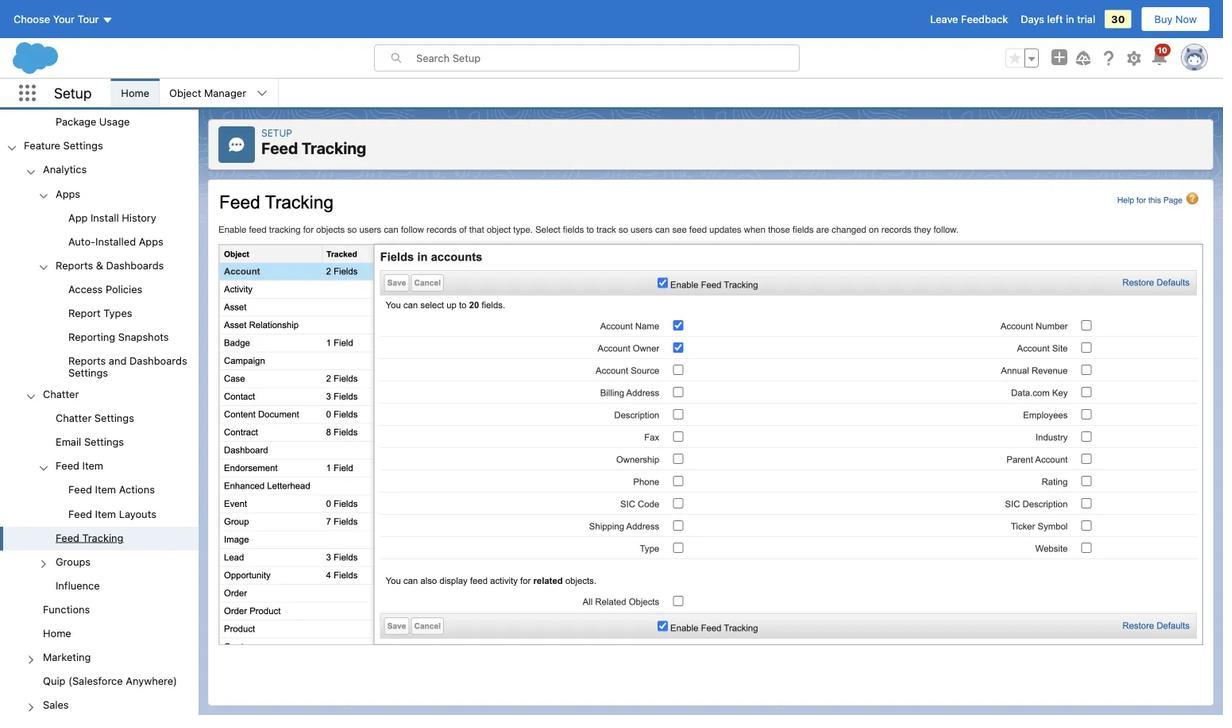 Task type: describe. For each thing, give the bounding box(es) containing it.
&
[[96, 259, 103, 271]]

1 horizontal spatial apps
[[139, 235, 164, 247]]

manager
[[204, 87, 246, 99]]

quip
[[43, 675, 66, 687]]

object manager
[[169, 87, 246, 99]]

reporting snapshots
[[68, 331, 169, 343]]

policies
[[106, 283, 143, 295]]

your
[[53, 13, 75, 25]]

installed
[[95, 235, 136, 247]]

0 horizontal spatial home link
[[43, 627, 71, 641]]

10 button
[[1151, 44, 1171, 68]]

reports & dashboards tree item
[[0, 254, 199, 383]]

functions link
[[43, 603, 90, 618]]

choose
[[14, 13, 50, 25]]

layouts
[[119, 508, 156, 520]]

anywhere)
[[126, 675, 177, 687]]

leave feedback link
[[931, 13, 1009, 25]]

apps link
[[56, 187, 80, 202]]

report
[[68, 307, 101, 319]]

feed tracking link
[[56, 532, 124, 546]]

influence link
[[56, 579, 100, 594]]

feed item
[[56, 460, 103, 472]]

tracking inside setup feed tracking
[[302, 139, 367, 157]]

setup for setup feed tracking
[[261, 127, 292, 138]]

group for chatter
[[0, 407, 199, 598]]

reports & dashboards
[[56, 259, 164, 271]]

feed item layouts link
[[68, 508, 156, 522]]

chatter for chatter settings
[[56, 412, 92, 424]]

groups
[[56, 555, 91, 567]]

Search Setup text field
[[416, 45, 799, 71]]

setup for setup
[[54, 84, 92, 102]]

feed for feed tracking
[[56, 532, 79, 543]]

package manager image
[[0, 87, 199, 111]]

10
[[1158, 45, 1168, 54]]

feed tracking tree item
[[0, 527, 199, 551]]

chatter for chatter 'link'
[[43, 388, 79, 400]]

feed item actions link
[[68, 484, 155, 498]]

feed for feed item
[[56, 460, 79, 472]]

sales link
[[43, 699, 69, 713]]

usage
[[99, 116, 130, 128]]

reports and dashboards settings
[[68, 355, 187, 379]]

app install history link
[[68, 211, 156, 226]]

feature settings tree item
[[0, 135, 199, 715]]

package usage group
[[0, 63, 199, 135]]

0 horizontal spatial apps
[[56, 187, 80, 199]]

settings inside reports and dashboards settings
[[68, 367, 108, 379]]

setup feed tracking
[[261, 127, 367, 157]]

settings for feature settings
[[63, 140, 103, 152]]

feed tracking
[[56, 532, 124, 543]]

feed for feed item actions
[[68, 484, 92, 496]]

days left in trial
[[1021, 13, 1096, 25]]

setup link
[[261, 127, 292, 138]]

email settings link
[[56, 436, 124, 450]]

install
[[91, 211, 119, 223]]

(salesforce
[[68, 675, 123, 687]]

1 horizontal spatial home
[[121, 87, 149, 99]]

chatter tree item
[[0, 383, 199, 598]]

settings for email settings
[[84, 436, 124, 448]]

marketing
[[43, 651, 91, 663]]

chatter settings
[[56, 412, 134, 424]]

group for feature settings
[[0, 159, 199, 715]]

app install history
[[68, 211, 156, 223]]

quip (salesforce anywhere)
[[43, 675, 177, 687]]

auto-
[[68, 235, 95, 247]]

feature settings link
[[24, 140, 103, 154]]

snapshots
[[118, 331, 169, 343]]

functions
[[43, 603, 90, 615]]

feedback
[[962, 13, 1009, 25]]

group for feed item
[[0, 479, 199, 527]]

30
[[1112, 13, 1126, 25]]



Task type: locate. For each thing, give the bounding box(es) containing it.
dashboards inside reports and dashboards settings
[[130, 355, 187, 367]]

settings for chatter settings
[[94, 412, 134, 424]]

analytics
[[43, 163, 87, 175]]

actions
[[119, 484, 155, 496]]

1 vertical spatial home link
[[43, 627, 71, 641]]

choose your tour button
[[13, 6, 114, 32]]

dashboards up policies
[[106, 259, 164, 271]]

feed inside setup feed tracking
[[261, 139, 298, 157]]

0 vertical spatial item
[[82, 460, 103, 472]]

buy
[[1155, 13, 1173, 25]]

types
[[104, 307, 132, 319]]

access
[[68, 283, 103, 295]]

0 vertical spatial setup
[[54, 84, 92, 102]]

history
[[122, 211, 156, 223]]

chatter link
[[43, 388, 79, 402]]

0 horizontal spatial home
[[43, 627, 71, 639]]

report types link
[[68, 307, 132, 321]]

dashboards for reports and dashboards settings
[[130, 355, 187, 367]]

choose your tour
[[14, 13, 99, 25]]

setup
[[54, 84, 92, 102], [261, 127, 292, 138]]

dashboards down snapshots
[[130, 355, 187, 367]]

settings down chatter settings link
[[84, 436, 124, 448]]

settings left and
[[68, 367, 108, 379]]

and
[[109, 355, 127, 367]]

1 vertical spatial reports
[[68, 355, 106, 367]]

0 vertical spatial apps
[[56, 187, 80, 199]]

auto-installed apps link
[[68, 235, 164, 250]]

object manager link
[[160, 79, 256, 107]]

item for actions
[[95, 484, 116, 496]]

reports for reports & dashboards
[[56, 259, 93, 271]]

home
[[121, 87, 149, 99], [43, 627, 71, 639]]

home down the functions link
[[43, 627, 71, 639]]

feed up feed tracking
[[68, 508, 92, 520]]

group for reports & dashboards
[[0, 278, 199, 383]]

tracking inside tree item
[[82, 532, 124, 543]]

feed item link
[[56, 460, 103, 474]]

reports down auto-
[[56, 259, 93, 271]]

settings up "email settings"
[[94, 412, 134, 424]]

leave
[[931, 13, 959, 25]]

home inside group
[[43, 627, 71, 639]]

apps down 'history'
[[139, 235, 164, 247]]

quip (salesforce anywhere) link
[[43, 675, 177, 689]]

settings down package usage link
[[63, 140, 103, 152]]

access policies
[[68, 283, 143, 295]]

feed down setup link
[[261, 139, 298, 157]]

home link up usage
[[112, 79, 159, 107]]

item inside 'feed item actions' link
[[95, 484, 116, 496]]

reports
[[56, 259, 93, 271], [68, 355, 106, 367]]

1 vertical spatial dashboards
[[130, 355, 187, 367]]

reports for reports and dashboards settings
[[68, 355, 106, 367]]

chatter
[[43, 388, 79, 400], [56, 412, 92, 424]]

0 vertical spatial home link
[[112, 79, 159, 107]]

1 vertical spatial chatter
[[56, 412, 92, 424]]

group containing access policies
[[0, 278, 199, 383]]

access policies link
[[68, 283, 143, 297]]

group containing feed item actions
[[0, 479, 199, 527]]

tour
[[78, 13, 99, 25]]

1 horizontal spatial home link
[[112, 79, 159, 107]]

groups link
[[56, 555, 91, 570]]

feed item layouts
[[68, 508, 156, 520]]

email
[[56, 436, 81, 448]]

now
[[1176, 13, 1198, 25]]

analytics link
[[43, 163, 87, 178]]

home up usage
[[121, 87, 149, 99]]

0 vertical spatial dashboards
[[106, 259, 164, 271]]

left
[[1048, 13, 1064, 25]]

1 horizontal spatial tracking
[[302, 139, 367, 157]]

0 horizontal spatial setup
[[54, 84, 92, 102]]

apps
[[56, 187, 80, 199], [139, 235, 164, 247]]

item down email settings link
[[82, 460, 103, 472]]

1 vertical spatial home
[[43, 627, 71, 639]]

setup inside setup feed tracking
[[261, 127, 292, 138]]

group containing app install history
[[0, 207, 199, 254]]

buy now
[[1155, 13, 1198, 25]]

item up feed item layouts
[[95, 484, 116, 496]]

1 vertical spatial item
[[95, 484, 116, 496]]

0 vertical spatial chatter
[[43, 388, 79, 400]]

sales
[[43, 699, 69, 711]]

package
[[56, 116, 96, 128]]

feed
[[261, 139, 298, 157], [56, 460, 79, 472], [68, 484, 92, 496], [68, 508, 92, 520], [56, 532, 79, 543]]

reporting snapshots link
[[68, 331, 169, 345]]

dashboards
[[106, 259, 164, 271], [130, 355, 187, 367]]

home link up marketing
[[43, 627, 71, 641]]

reporting
[[68, 331, 115, 343]]

influence
[[56, 579, 100, 591]]

apps tree item
[[0, 183, 199, 254]]

report types
[[68, 307, 132, 319]]

leave feedback
[[931, 13, 1009, 25]]

settings
[[63, 140, 103, 152], [68, 367, 108, 379], [94, 412, 134, 424], [84, 436, 124, 448]]

1 vertical spatial apps
[[139, 235, 164, 247]]

item for layouts
[[95, 508, 116, 520]]

0 vertical spatial tracking
[[302, 139, 367, 157]]

days
[[1021, 13, 1045, 25]]

feature settings
[[24, 140, 103, 152]]

package usage link
[[56, 116, 130, 130]]

home link
[[112, 79, 159, 107], [43, 627, 71, 641]]

group for analytics
[[0, 183, 199, 383]]

2 vertical spatial item
[[95, 508, 116, 520]]

1 horizontal spatial setup
[[261, 127, 292, 138]]

chatter up email
[[56, 412, 92, 424]]

analytics tree item
[[0, 159, 199, 383]]

dashboards for reports & dashboards
[[106, 259, 164, 271]]

group containing chatter settings
[[0, 407, 199, 598]]

trial
[[1078, 13, 1096, 25]]

chatter settings link
[[56, 412, 134, 426]]

reports inside reports and dashboards settings
[[68, 355, 106, 367]]

0 horizontal spatial tracking
[[82, 532, 124, 543]]

chatter up chatter settings
[[43, 388, 79, 400]]

feed up groups
[[56, 532, 79, 543]]

feature
[[24, 140, 60, 152]]

object
[[169, 87, 201, 99]]

item inside feed item link
[[82, 460, 103, 472]]

reports down reporting
[[68, 355, 106, 367]]

feed down feed item link
[[68, 484, 92, 496]]

group for apps
[[0, 207, 199, 254]]

1 vertical spatial setup
[[261, 127, 292, 138]]

1 vertical spatial tracking
[[82, 532, 124, 543]]

item inside feed item layouts link
[[95, 508, 116, 520]]

feed item tree item
[[0, 455, 199, 527]]

group
[[1006, 48, 1039, 68], [0, 159, 199, 715], [0, 183, 199, 383], [0, 207, 199, 254], [0, 278, 199, 383], [0, 407, 199, 598], [0, 479, 199, 527]]

email settings
[[56, 436, 124, 448]]

app
[[68, 211, 88, 223]]

buy now button
[[1142, 6, 1211, 32]]

group containing apps
[[0, 183, 199, 383]]

feed down email
[[56, 460, 79, 472]]

group containing analytics
[[0, 159, 199, 715]]

marketing link
[[43, 651, 91, 665]]

reports and dashboards settings link
[[68, 355, 199, 379]]

package usage
[[56, 116, 130, 128]]

apps down analytics 'link'
[[56, 187, 80, 199]]

reports & dashboards link
[[56, 259, 164, 273]]

item down 'feed item actions' link
[[95, 508, 116, 520]]

in
[[1066, 13, 1075, 25]]

tracking
[[302, 139, 367, 157], [82, 532, 124, 543]]

0 vertical spatial home
[[121, 87, 149, 99]]

feed for feed item layouts
[[68, 508, 92, 520]]

0 vertical spatial reports
[[56, 259, 93, 271]]

feed item actions
[[68, 484, 155, 496]]

auto-installed apps
[[68, 235, 164, 247]]



Task type: vqa. For each thing, say whether or not it's contained in the screenshot.
the right "Home" link
yes



